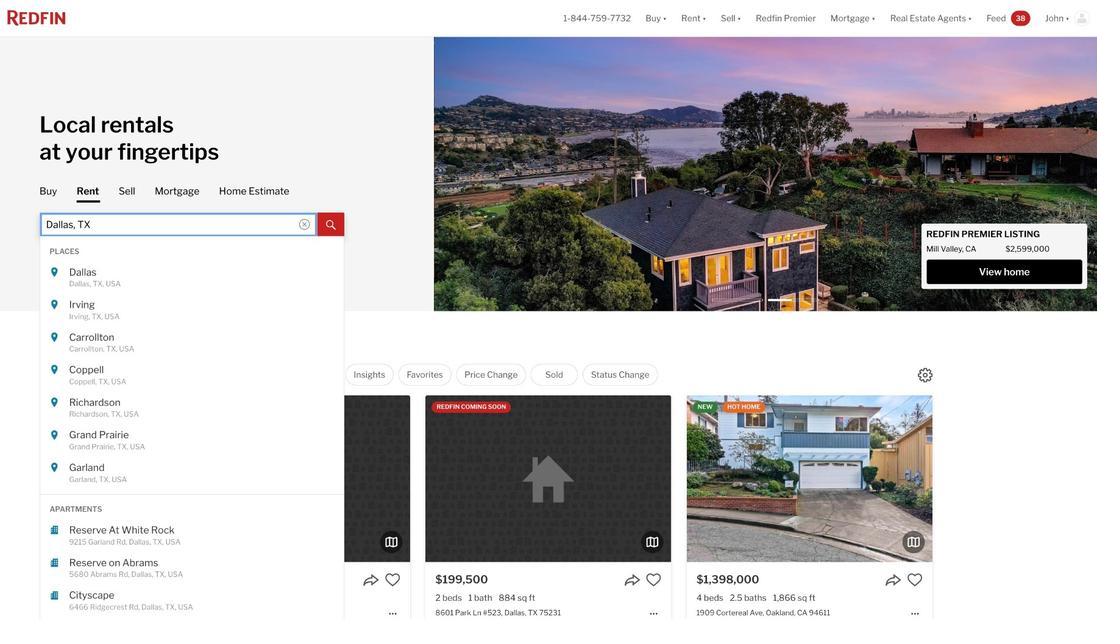 Task type: locate. For each thing, give the bounding box(es) containing it.
favorite button image
[[385, 572, 401, 588], [646, 572, 662, 588], [907, 572, 923, 588]]

2 photo of 1909 cortereal ave, oakland, ca 94611 image from the left
[[933, 396, 1098, 563]]

1 horizontal spatial favorite button checkbox
[[907, 572, 923, 588]]

favorite button checkbox
[[646, 572, 662, 588]]

tab list
[[40, 185, 375, 620]]

option group
[[164, 364, 658, 386]]

clear input button
[[299, 219, 310, 230]]

search input image
[[299, 219, 310, 230]]

2 horizontal spatial favorite button image
[[907, 572, 923, 588]]

1 favorite button image from the left
[[385, 572, 401, 588]]

2 favorite button image from the left
[[646, 572, 662, 588]]

1 horizontal spatial favorite button image
[[646, 572, 662, 588]]

favorite button checkbox
[[385, 572, 401, 588], [907, 572, 923, 588]]

0 horizontal spatial favorite button image
[[385, 572, 401, 588]]

0 horizontal spatial favorite button checkbox
[[385, 572, 401, 588]]

3 favorite button image from the left
[[907, 572, 923, 588]]

photo of 1909 cortereal ave, oakland, ca 94611 image
[[687, 396, 933, 563], [933, 396, 1098, 563]]

favorite button image for 'photo of 8601 park ln #523, dallas, tx 75231'
[[646, 572, 662, 588]]



Task type: vqa. For each thing, say whether or not it's contained in the screenshot.
ENTER MAX Text Field
no



Task type: describe. For each thing, give the bounding box(es) containing it.
favorite button image for the "photo of 6173 valley view rd, oakland, ca 94611"
[[385, 572, 401, 588]]

1 photo of 1909 cortereal ave, oakland, ca 94611 image from the left
[[687, 396, 933, 563]]

photo of 8601 park ln #523, dallas, tx 75231 image
[[426, 396, 672, 563]]

New radio
[[216, 364, 263, 386]]

submit search image
[[326, 220, 336, 230]]

Sold radio
[[531, 364, 578, 386]]

photo of 6173 valley view rd, oakland, ca 94611 image
[[165, 396, 411, 563]]

2 favorite button checkbox from the left
[[907, 572, 923, 588]]

Price Change radio
[[457, 364, 526, 386]]

City, Address, School, Building, ZIP search field
[[40, 213, 318, 237]]

Favorites radio
[[399, 364, 452, 386]]

Status Change radio
[[583, 364, 658, 386]]

1 favorite button checkbox from the left
[[385, 572, 401, 588]]

Open House radio
[[268, 364, 341, 386]]

Insights radio
[[346, 364, 394, 386]]



